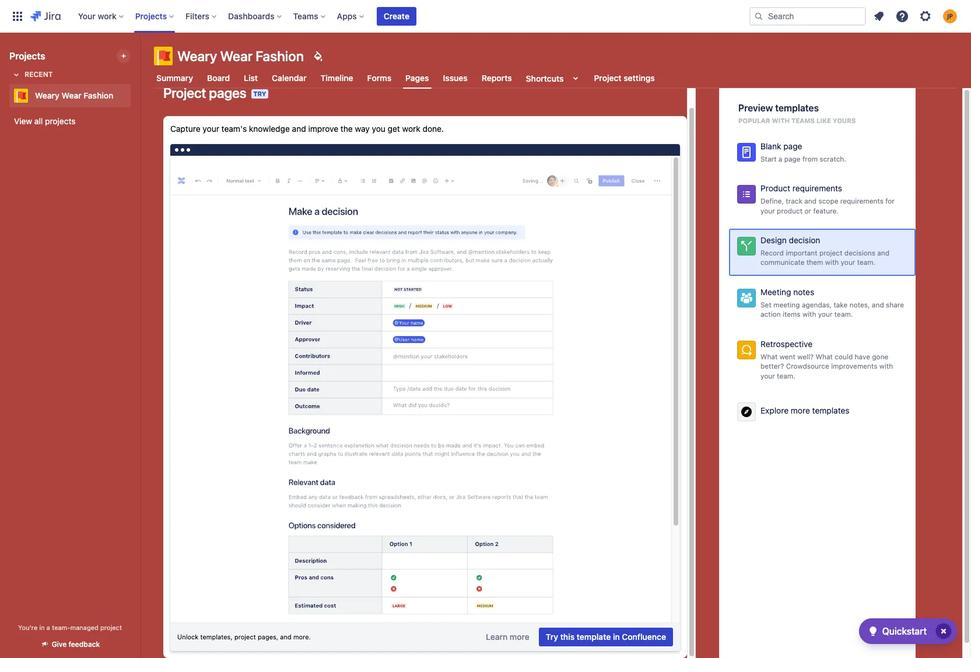 Task type: vqa. For each thing, say whether or not it's contained in the screenshot.
Dismiss link
no



Task type: describe. For each thing, give the bounding box(es) containing it.
1 vertical spatial requirements
[[841, 197, 884, 205]]

team. inside design decision record important project decisions and communicate them with your team.
[[858, 258, 876, 267]]

preview templates popular with teams like yours
[[739, 103, 856, 124]]

0 horizontal spatial weary wear fashion
[[35, 90, 113, 100]]

more for explore
[[791, 405, 811, 415]]

from
[[803, 154, 818, 163]]

a inside the blank page start a page from scratch.
[[779, 154, 783, 163]]

explore more templates button
[[729, 394, 916, 429]]

learn more button
[[479, 628, 537, 647]]

your work
[[78, 11, 117, 21]]

project settings link
[[592, 68, 658, 89]]

you
[[372, 124, 386, 134]]

knowledge
[[249, 124, 290, 134]]

banner containing your work
[[0, 0, 972, 33]]

well?
[[798, 352, 814, 361]]

reports
[[482, 73, 512, 83]]

tab list containing pages
[[147, 68, 965, 89]]

project for project pages
[[163, 85, 206, 101]]

calendar link
[[270, 68, 309, 89]]

projects button
[[132, 7, 179, 25]]

0 horizontal spatial wear
[[62, 90, 82, 100]]

with inside the preview templates popular with teams like yours
[[772, 117, 790, 124]]

0 vertical spatial page
[[784, 141, 803, 151]]

board
[[207, 73, 230, 83]]

take
[[834, 300, 848, 309]]

meeting
[[761, 287, 792, 297]]

templates,
[[200, 633, 233, 641]]

meeting notes image
[[740, 291, 754, 305]]

get
[[388, 124, 400, 134]]

unlock templates, project pages, and more.
[[177, 633, 311, 641]]

issues
[[443, 73, 468, 83]]

forms
[[367, 73, 392, 83]]

weary wear fashion link
[[9, 84, 126, 107]]

have
[[855, 352, 871, 361]]

gone
[[873, 352, 889, 361]]

and for improve
[[292, 124, 306, 134]]

and inside design decision record important project decisions and communicate them with your team.
[[878, 248, 890, 257]]

forms link
[[365, 68, 394, 89]]

give
[[52, 640, 67, 649]]

capture your team's knowledge and improve the way you get work done.
[[170, 124, 444, 134]]

notes
[[794, 287, 815, 297]]

yours
[[833, 117, 856, 124]]

define,
[[761, 197, 784, 205]]

try this template in confluence button
[[539, 628, 673, 647]]

2 what from the left
[[816, 352, 833, 361]]

blank page start a page from scratch.
[[761, 141, 847, 163]]

0 vertical spatial fashion
[[256, 48, 304, 64]]

feature.
[[814, 206, 839, 215]]

project inside design decision record important project decisions and communicate them with your team.
[[820, 248, 843, 257]]

scratch.
[[820, 154, 847, 163]]

feedback
[[69, 640, 100, 649]]

0 horizontal spatial in
[[39, 624, 45, 631]]

better?
[[761, 362, 785, 371]]

all
[[34, 116, 43, 126]]

for
[[886, 197, 895, 205]]

them
[[807, 258, 824, 267]]

1 vertical spatial page
[[785, 154, 801, 163]]

notes,
[[850, 300, 870, 309]]

record
[[761, 248, 784, 257]]

your inside meeting notes set meeting agendas, take notes, and share action items with your team.
[[819, 310, 833, 319]]

meeting
[[774, 300, 800, 309]]

with inside design decision record important project decisions and communicate them with your team.
[[826, 258, 839, 267]]

[object object] confluence template image
[[170, 156, 672, 658]]

in inside 'button'
[[613, 632, 620, 642]]

shortcuts button
[[524, 68, 585, 89]]

explore
[[761, 405, 789, 415]]

teams button
[[290, 7, 330, 25]]

appswitcher icon image
[[11, 9, 25, 23]]

projects inside projects popup button
[[135, 11, 167, 21]]

design
[[761, 235, 787, 245]]

product requirements image
[[740, 187, 754, 201]]

summary link
[[154, 68, 195, 89]]

teams
[[792, 117, 815, 124]]

template
[[577, 632, 611, 642]]

dashboards button
[[225, 7, 286, 25]]

more image
[[740, 405, 754, 419]]

confluence
[[622, 632, 666, 642]]

set background color image
[[311, 49, 325, 63]]

managed
[[70, 624, 99, 631]]

0 horizontal spatial a
[[47, 624, 50, 631]]

with inside meeting notes set meeting agendas, take notes, and share action items with your team.
[[803, 310, 817, 319]]

project settings
[[594, 73, 655, 83]]

try
[[546, 632, 559, 642]]

could
[[835, 352, 853, 361]]

dismiss quickstart image
[[935, 622, 954, 641]]

retrospective
[[761, 339, 813, 349]]

check image
[[866, 624, 880, 638]]

track
[[786, 197, 803, 205]]

this
[[561, 632, 575, 642]]

your left team's
[[203, 124, 219, 134]]

improve
[[308, 124, 339, 134]]

unlock
[[177, 633, 199, 641]]

decisions
[[845, 248, 876, 257]]

search image
[[755, 11, 764, 21]]

team. for meeting notes
[[835, 310, 853, 319]]

learn more
[[486, 632, 530, 642]]

team. for retrospective
[[777, 372, 796, 380]]

blank image
[[740, 145, 754, 159]]

0 vertical spatial weary wear fashion
[[177, 48, 304, 64]]

recent
[[25, 70, 53, 79]]

dashboards
[[228, 11, 275, 21]]

more.
[[293, 633, 311, 641]]

team-
[[52, 624, 70, 631]]

templates inside the preview templates popular with teams like yours
[[776, 103, 819, 113]]

pages
[[406, 73, 429, 83]]

product
[[761, 183, 791, 193]]

scope
[[819, 197, 839, 205]]

action
[[761, 310, 781, 319]]

projects
[[45, 116, 76, 126]]

work inside 'popup button'
[[98, 11, 117, 21]]

pages,
[[258, 633, 278, 641]]

0 vertical spatial requirements
[[793, 183, 843, 193]]

apps button
[[334, 7, 369, 25]]

decision image
[[740, 239, 754, 253]]



Task type: locate. For each thing, give the bounding box(es) containing it.
0 horizontal spatial work
[[98, 11, 117, 21]]

team. down take at the right top
[[835, 310, 853, 319]]

team.
[[858, 258, 876, 267], [835, 310, 853, 319], [777, 372, 796, 380]]

retrospective what went well? what could have gone better? crowdsource improvements with your team.
[[761, 339, 894, 380]]

jira image
[[30, 9, 61, 23], [30, 9, 61, 23]]

weary wear fashion up list
[[177, 48, 304, 64]]

page
[[784, 141, 803, 151], [785, 154, 801, 163]]

decision
[[789, 235, 821, 245]]

start
[[761, 154, 777, 163]]

project inside tab list
[[594, 73, 622, 83]]

pages
[[209, 85, 247, 101]]

1 vertical spatial projects
[[9, 51, 45, 61]]

0 vertical spatial project
[[820, 248, 843, 257]]

and inside the product requirements define, track and scope requirements for your product or feature.
[[805, 197, 817, 205]]

teams
[[293, 11, 318, 21]]

0 horizontal spatial project
[[100, 624, 122, 631]]

and for scope
[[805, 197, 817, 205]]

with down gone
[[880, 362, 894, 371]]

page right blank
[[784, 141, 803, 151]]

like
[[817, 117, 832, 124]]

collapse recent projects image
[[9, 68, 23, 82]]

summary
[[156, 73, 193, 83]]

1 vertical spatial in
[[613, 632, 620, 642]]

reports link
[[480, 68, 515, 89]]

1 vertical spatial project
[[163, 85, 206, 101]]

1 horizontal spatial in
[[613, 632, 620, 642]]

0 vertical spatial more
[[791, 405, 811, 415]]

filters button
[[182, 7, 221, 25]]

view
[[14, 116, 32, 126]]

templates up the teams
[[776, 103, 819, 113]]

product requirements define, track and scope requirements for your product or feature.
[[761, 183, 895, 215]]

fashion left add to starred image
[[84, 90, 113, 100]]

done.
[[423, 124, 444, 134]]

more right explore in the right bottom of the page
[[791, 405, 811, 415]]

1 horizontal spatial project
[[594, 73, 622, 83]]

notifications image
[[872, 9, 886, 23]]

and left share
[[872, 300, 885, 309]]

requirements up scope
[[793, 183, 843, 193]]

a right the start
[[779, 154, 783, 163]]

0 vertical spatial project
[[594, 73, 622, 83]]

1 vertical spatial a
[[47, 624, 50, 631]]

project left settings
[[594, 73, 622, 83]]

your down define,
[[761, 206, 775, 215]]

add to starred image
[[127, 89, 141, 103]]

1 horizontal spatial projects
[[135, 11, 167, 21]]

1 horizontal spatial weary wear fashion
[[177, 48, 304, 64]]

and right decisions
[[878, 248, 890, 257]]

1 horizontal spatial project
[[235, 633, 256, 641]]

product
[[777, 206, 803, 215]]

weary
[[177, 48, 217, 64], [35, 90, 59, 100]]

team. down decisions
[[858, 258, 876, 267]]

2 vertical spatial project
[[235, 633, 256, 641]]

project right the managed
[[100, 624, 122, 631]]

1 vertical spatial project
[[100, 624, 122, 631]]

communicate
[[761, 258, 805, 267]]

1 horizontal spatial a
[[779, 154, 783, 163]]

your down decisions
[[841, 258, 856, 267]]

project pages
[[163, 85, 247, 101]]

what
[[761, 352, 778, 361], [816, 352, 833, 361]]

with right them
[[826, 258, 839, 267]]

your inside the retrospective what went well? what could have gone better? crowdsource improvements with your team.
[[761, 372, 775, 380]]

project left pages, on the bottom left of page
[[235, 633, 256, 641]]

more inside explore more templates button
[[791, 405, 811, 415]]

more inside learn more button
[[510, 632, 530, 642]]

and up or
[[805, 197, 817, 205]]

shortcuts
[[526, 73, 564, 83]]

agendas,
[[802, 300, 832, 309]]

wear up view all projects link in the top of the page
[[62, 90, 82, 100]]

2 horizontal spatial team.
[[858, 258, 876, 267]]

0 horizontal spatial weary
[[35, 90, 59, 100]]

more right learn
[[510, 632, 530, 642]]

the
[[341, 124, 353, 134]]

weary down recent at left
[[35, 90, 59, 100]]

requirements left for
[[841, 197, 884, 205]]

your
[[78, 11, 96, 21]]

team. inside meeting notes set meeting agendas, take notes, and share action items with your team.
[[835, 310, 853, 319]]

try
[[254, 90, 266, 97]]

1 horizontal spatial work
[[402, 124, 421, 134]]

help image
[[896, 9, 910, 23]]

0 horizontal spatial projects
[[9, 51, 45, 61]]

0 vertical spatial team.
[[858, 258, 876, 267]]

team. down better? at the bottom right
[[777, 372, 796, 380]]

1 horizontal spatial team.
[[835, 310, 853, 319]]

1 horizontal spatial wear
[[220, 48, 253, 64]]

your inside design decision record important project decisions and communicate them with your team.
[[841, 258, 856, 267]]

projects up sidebar navigation icon
[[135, 11, 167, 21]]

templates down crowdsource
[[813, 405, 850, 415]]

project up them
[[820, 248, 843, 257]]

retrospective image
[[740, 343, 754, 357]]

issues link
[[441, 68, 470, 89]]

weary wear fashion up view all projects link in the top of the page
[[35, 90, 113, 100]]

work
[[98, 11, 117, 21], [402, 124, 421, 134]]

1 vertical spatial more
[[510, 632, 530, 642]]

banner
[[0, 0, 972, 33]]

design decision record important project decisions and communicate them with your team.
[[761, 235, 890, 267]]

0 horizontal spatial team.
[[777, 372, 796, 380]]

0 vertical spatial weary
[[177, 48, 217, 64]]

1 vertical spatial team.
[[835, 310, 853, 319]]

in
[[39, 624, 45, 631], [613, 632, 620, 642]]

your inside the product requirements define, track and scope requirements for your product or feature.
[[761, 206, 775, 215]]

more
[[791, 405, 811, 415], [510, 632, 530, 642]]

set
[[761, 300, 772, 309]]

your down better? at the bottom right
[[761, 372, 775, 380]]

1 vertical spatial work
[[402, 124, 421, 134]]

create
[[384, 11, 410, 21]]

your profile and settings image
[[944, 9, 958, 23]]

1 what from the left
[[761, 352, 778, 361]]

1 vertical spatial fashion
[[84, 90, 113, 100]]

try this template in confluence
[[546, 632, 666, 642]]

2 horizontal spatial project
[[820, 248, 843, 257]]

0 vertical spatial projects
[[135, 11, 167, 21]]

crowdsource
[[787, 362, 830, 371]]

your work button
[[75, 7, 128, 25]]

1 vertical spatial wear
[[62, 90, 82, 100]]

1 vertical spatial weary wear fashion
[[35, 90, 113, 100]]

board link
[[205, 68, 232, 89]]

1 horizontal spatial what
[[816, 352, 833, 361]]

templates inside explore more templates button
[[813, 405, 850, 415]]

explore more templates
[[761, 405, 850, 415]]

meeting notes set meeting agendas, take notes, and share action items with your team.
[[761, 287, 905, 319]]

1 horizontal spatial more
[[791, 405, 811, 415]]

primary element
[[7, 0, 750, 32]]

0 vertical spatial templates
[[776, 103, 819, 113]]

view all projects link
[[9, 111, 131, 132]]

and for more.
[[280, 633, 292, 641]]

0 vertical spatial wear
[[220, 48, 253, 64]]

0 horizontal spatial what
[[761, 352, 778, 361]]

project
[[594, 73, 622, 83], [163, 85, 206, 101]]

0 horizontal spatial project
[[163, 85, 206, 101]]

and left improve
[[292, 124, 306, 134]]

2 vertical spatial team.
[[777, 372, 796, 380]]

what up better? at the bottom right
[[761, 352, 778, 361]]

items
[[783, 310, 801, 319]]

tab list
[[147, 68, 965, 89]]

requirements
[[793, 183, 843, 193], [841, 197, 884, 205]]

give feedback button
[[33, 635, 107, 654]]

work right 'get'
[[402, 124, 421, 134]]

Search field
[[750, 7, 867, 25]]

projects
[[135, 11, 167, 21], [9, 51, 45, 61]]

templates
[[776, 103, 819, 113], [813, 405, 850, 415]]

projects up recent at left
[[9, 51, 45, 61]]

fashion up "calendar"
[[256, 48, 304, 64]]

page left from
[[785, 154, 801, 163]]

improvements
[[832, 362, 878, 371]]

more for learn
[[510, 632, 530, 642]]

sidebar navigation image
[[127, 47, 153, 70]]

list
[[244, 73, 258, 83]]

settings
[[624, 73, 655, 83]]

project down summary
[[163, 85, 206, 101]]

preview
[[739, 103, 773, 113]]

work right your
[[98, 11, 117, 21]]

with down agendas,
[[803, 310, 817, 319]]

your down agendas,
[[819, 310, 833, 319]]

blank
[[761, 141, 782, 151]]

team. inside the retrospective what went well? what could have gone better? crowdsource improvements with your team.
[[777, 372, 796, 380]]

capture
[[170, 124, 201, 134]]

0 vertical spatial in
[[39, 624, 45, 631]]

1 horizontal spatial weary
[[177, 48, 217, 64]]

1 vertical spatial weary
[[35, 90, 59, 100]]

you're
[[18, 624, 38, 631]]

and left more.
[[280, 633, 292, 641]]

0 vertical spatial a
[[779, 154, 783, 163]]

create button
[[377, 7, 417, 25]]

view all projects
[[14, 116, 76, 126]]

settings image
[[919, 9, 933, 23]]

in right the you're
[[39, 624, 45, 631]]

team's
[[222, 124, 247, 134]]

1 horizontal spatial fashion
[[256, 48, 304, 64]]

in right template
[[613, 632, 620, 642]]

with left the teams
[[772, 117, 790, 124]]

0 vertical spatial work
[[98, 11, 117, 21]]

what right well?
[[816, 352, 833, 361]]

project for project settings
[[594, 73, 622, 83]]

create project image
[[119, 51, 128, 61]]

0 horizontal spatial fashion
[[84, 90, 113, 100]]

calendar
[[272, 73, 307, 83]]

and inside meeting notes set meeting agendas, take notes, and share action items with your team.
[[872, 300, 885, 309]]

give feedback
[[52, 640, 100, 649]]

weary up the board
[[177, 48, 217, 64]]

your
[[203, 124, 219, 134], [761, 206, 775, 215], [841, 258, 856, 267], [819, 310, 833, 319], [761, 372, 775, 380]]

1 vertical spatial templates
[[813, 405, 850, 415]]

0 horizontal spatial more
[[510, 632, 530, 642]]

with inside the retrospective what went well? what could have gone better? crowdsource improvements with your team.
[[880, 362, 894, 371]]

timeline
[[321, 73, 353, 83]]

wear up list
[[220, 48, 253, 64]]

quickstart button
[[859, 619, 958, 644]]

a left team-
[[47, 624, 50, 631]]

apps
[[337, 11, 357, 21]]

popular
[[739, 117, 771, 124]]

filters
[[186, 11, 210, 21]]



